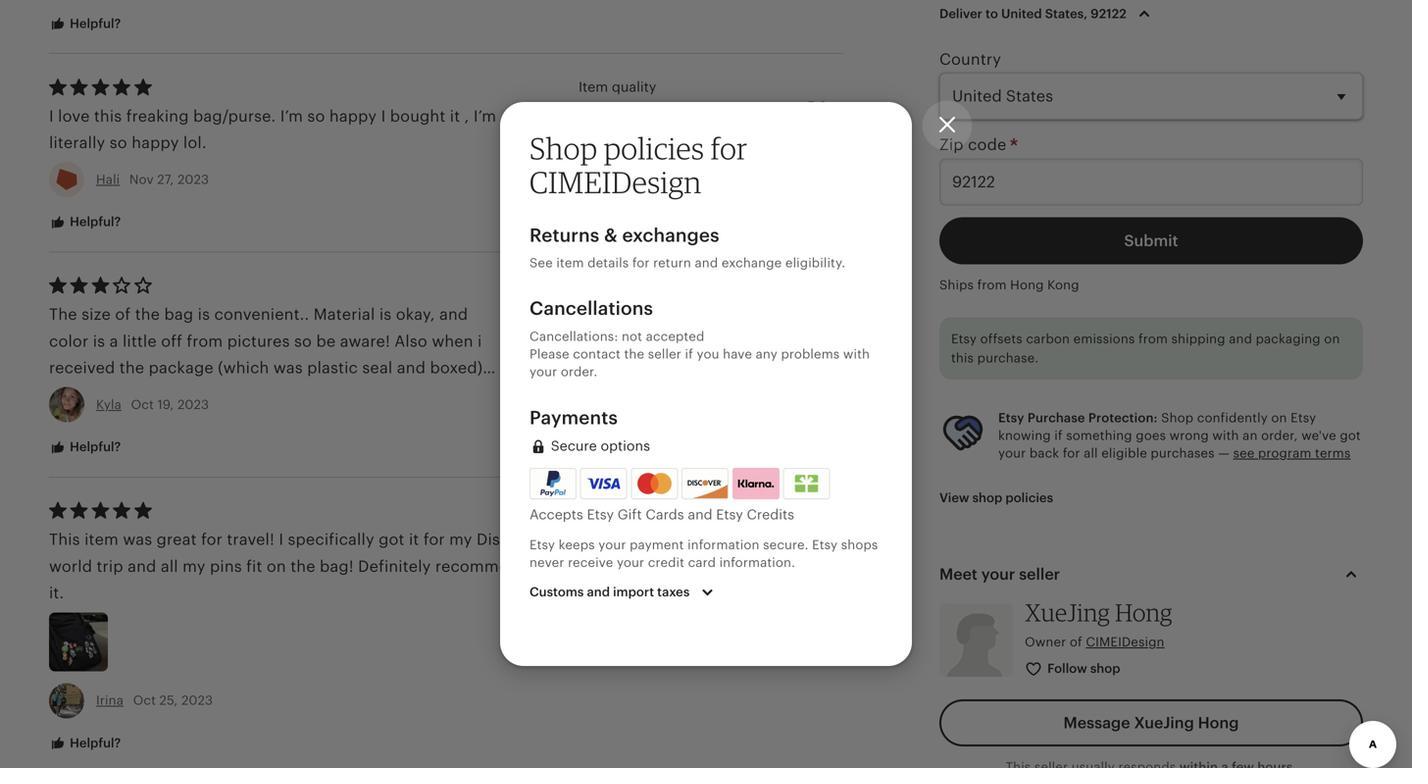 Task type: describe. For each thing, give the bounding box(es) containing it.
deliver to united states, 92122
[[940, 6, 1127, 21]]

fit
[[246, 558, 262, 575]]

etsy left gift
[[587, 507, 614, 522]]

an
[[1243, 428, 1258, 443]]

great
[[157, 531, 197, 549]]

Zip code text field
[[940, 158, 1364, 205]]

purchase.
[[978, 351, 1039, 366]]

1 vertical spatial happy
[[132, 134, 179, 152]]

for inside shop policies for cimeidesign
[[711, 130, 748, 166]]

2 horizontal spatial is
[[380, 306, 392, 323]]

when
[[432, 332, 473, 350]]

xuejing hong owner of
[[1025, 598, 1173, 649]]

see item details for return and exchange eligibility.
[[530, 256, 846, 270]]

the size of the bag is convenient.. material is okay, and color is a little off from pictures so be aware!  also when i received the package (which was plastic seal and boxed) a spider was inside the bag… absolutely disgusting and scary. terrible shipping :/
[[49, 306, 496, 430]]

policies
[[604, 130, 705, 166]]

1.0
[[808, 342, 826, 357]]

nov
[[129, 172, 154, 187]]

return
[[654, 256, 692, 270]]

on inside 'shop confidently on etsy knowing if something goes wrong with an order, we've got your back for all eligible purchases —'
[[1272, 410, 1288, 425]]

so inside "the size of the bag is convenient.. material is okay, and color is a little off from pictures so be aware!  also when i received the package (which was plastic seal and boxed) a spider was inside the bag… absolutely disgusting and scary. terrible shipping :/"
[[294, 332, 312, 350]]

disney
[[477, 531, 528, 549]]

and inside etsy offsets carbon emissions from shipping and packaging on this purchase.
[[1229, 332, 1253, 346]]

your up import
[[617, 555, 645, 570]]

this item was great for travel! i specifically got it for my disney world trip and all my pins fit on the bag! definitely recommend it.
[[49, 531, 528, 602]]

your up receive
[[599, 538, 626, 552]]

quality for this item was great for travel! i specifically got it for my disney world trip and all my pins fit on the bag! definitely recommend it.
[[612, 503, 657, 518]]

cimeidesign
[[530, 164, 702, 200]]

zip
[[940, 136, 964, 154]]

hong inside xuejing hong owner of
[[1115, 598, 1173, 627]]

quality for i love this freaking bag/purse. i'm so happy i bought it , i'm literally so happy lol.
[[612, 79, 657, 95]]

absolutely
[[261, 386, 340, 403]]

5.0 for i love this freaking bag/purse. i'm so happy i bought it , i'm literally so happy lol.
[[808, 98, 828, 114]]

okay,
[[396, 306, 435, 323]]

from inside etsy offsets carbon emissions from shipping and packaging on this purchase.
[[1139, 332, 1168, 346]]

oct for 19,
[[131, 397, 154, 412]]

off
[[161, 332, 182, 350]]

etsy left shops
[[812, 538, 838, 552]]

states,
[[1046, 6, 1088, 21]]

visa image
[[587, 475, 621, 492]]

0 vertical spatial happy
[[329, 107, 377, 125]]

protection:
[[1089, 410, 1158, 425]]

0 horizontal spatial i
[[49, 107, 54, 125]]

2 customer service from the top
[[579, 592, 694, 608]]

on inside this item was great for travel! i specifically got it for my disney world trip and all my pins fit on the bag! definitely recommend it.
[[267, 558, 286, 575]]

gift
[[618, 507, 642, 522]]

etsy inside 'shop confidently on etsy knowing if something goes wrong with an order, we've got your back for all eligible purchases —'
[[1291, 410, 1317, 425]]

0 horizontal spatial a
[[109, 332, 118, 350]]

and down discover icon
[[688, 507, 713, 522]]

etsy offsets carbon emissions from shipping and packaging on this purchase.
[[952, 332, 1341, 366]]

deliver to united states, 92122 button
[[925, 0, 1171, 34]]

27,
[[157, 172, 174, 187]]

cancellations:
[[530, 329, 618, 344]]

etsy purchase protection:
[[999, 410, 1158, 425]]

follow
[[1048, 661, 1088, 676]]

material
[[314, 306, 375, 323]]

terrible
[[98, 412, 156, 430]]

the
[[49, 306, 77, 323]]

this inside i love this freaking bag/purse. i'm so happy i bought it , i'm literally so happy lol.
[[94, 107, 122, 125]]

cancellations: not accepted please contact the seller if you have any problems with your order.
[[530, 329, 870, 379]]

2 i'm from the left
[[474, 107, 497, 125]]

got inside this item was great for travel! i specifically got it for my disney world trip and all my pins fit on the bag! definitely recommend it.
[[379, 531, 405, 549]]

this
[[49, 531, 80, 549]]

returns & exchanges
[[530, 225, 720, 246]]

25,
[[159, 693, 178, 708]]

payments
[[530, 407, 618, 428]]

customs and import taxes button
[[515, 572, 734, 613]]

1 horizontal spatial is
[[198, 306, 210, 323]]

something
[[1067, 428, 1133, 443]]

and right the return
[[695, 256, 718, 270]]

item for i love this freaking bag/purse. i'm so happy i bought it , i'm literally so happy lol.
[[579, 79, 608, 95]]

2 service from the top
[[647, 592, 694, 608]]

—
[[1219, 446, 1230, 461]]

country
[[940, 51, 1002, 68]]

secure.
[[763, 538, 809, 552]]

we've
[[1302, 428, 1337, 443]]

accepts etsy gift cards and etsy credits
[[530, 507, 795, 522]]

receive
[[568, 555, 613, 570]]

follow shop
[[1048, 661, 1121, 676]]

shop confidently on etsy knowing if something goes wrong with an order, we've got your back for all eligible purchases —
[[999, 410, 1361, 461]]

customs and import taxes
[[530, 585, 690, 600]]

options
[[601, 438, 650, 454]]

for inside 'shop confidently on etsy knowing if something goes wrong with an order, we've got your back for all eligible purchases —'
[[1063, 446, 1081, 461]]

92122
[[1091, 6, 1127, 21]]

xuejing
[[1025, 598, 1110, 627]]

2 shipping from the top
[[579, 322, 638, 338]]

united
[[1002, 6, 1042, 21]]

1 customer from the top
[[579, 168, 644, 184]]

(which
[[218, 359, 269, 377]]

boxed)
[[430, 359, 483, 377]]

2023 for oct 25, 2023
[[181, 693, 213, 708]]

0 vertical spatial so
[[307, 107, 325, 125]]

19,
[[157, 397, 174, 412]]

trip
[[97, 558, 123, 575]]

klarna image
[[733, 468, 780, 499]]

and inside dropdown button
[[587, 585, 610, 600]]

1 horizontal spatial from
[[978, 278, 1007, 292]]

if inside 'shop confidently on etsy knowing if something goes wrong with an order, we've got your back for all eligible purchases —'
[[1055, 428, 1063, 443]]

oct for 25,
[[133, 693, 156, 708]]

for up pins
[[201, 531, 223, 549]]

item quality 5.0 for i love this freaking bag/purse. i'm so happy i bought it , i'm literally so happy lol.
[[579, 79, 828, 114]]

definitely
[[358, 558, 431, 575]]

order.
[[561, 365, 598, 379]]

cancellations
[[530, 298, 653, 319]]

bag
[[164, 306, 194, 323]]

lol.
[[183, 134, 207, 152]]

the up little
[[135, 306, 160, 323]]

order,
[[1262, 428, 1298, 443]]

please
[[530, 347, 570, 362]]

mastercard image
[[634, 471, 675, 496]]

got inside 'shop confidently on etsy knowing if something goes wrong with an order, we've got your back for all eligible purchases —'
[[1340, 428, 1361, 443]]

bag/purse.
[[193, 107, 276, 125]]

oct 25, 2023
[[130, 693, 213, 708]]

see
[[530, 256, 553, 270]]

the down little
[[119, 359, 144, 377]]

it inside i love this freaking bag/purse. i'm so happy i bought it , i'm literally so happy lol.
[[450, 107, 460, 125]]

etsy keeps your payment information secure. etsy shops never receive your credit card information.
[[530, 538, 878, 570]]

shop for confidently
[[1162, 410, 1194, 425]]

view details of this review photo by irina image
[[49, 612, 108, 671]]

never
[[530, 555, 565, 570]]

from inside "the size of the bag is convenient.. material is okay, and color is a little off from pictures so be aware!  also when i received the package (which was plastic seal and boxed) a spider was inside the bag… absolutely disgusting and scary. terrible shipping :/"
[[187, 332, 223, 350]]

secure
[[551, 438, 597, 454]]

little
[[123, 332, 157, 350]]

0 horizontal spatial hong
[[1011, 278, 1044, 292]]

on inside etsy offsets carbon emissions from shipping and packaging on this purchase.
[[1325, 332, 1341, 346]]

seal
[[362, 359, 393, 377]]

customs
[[530, 585, 584, 600]]

for left the return
[[633, 256, 650, 270]]

etsy up never
[[530, 538, 555, 552]]

2 customer from the top
[[579, 592, 644, 608]]

literally
[[49, 134, 105, 152]]

offsets
[[981, 332, 1023, 346]]



Task type: vqa. For each thing, say whether or not it's contained in the screenshot.
THE GIFTS in Gifts for Him Sales
no



Task type: locate. For each thing, give the bounding box(es) containing it.
plastic
[[307, 359, 358, 377]]

oct 19, 2023
[[127, 397, 209, 412]]

2023 right 27, on the left of page
[[178, 172, 209, 187]]

color
[[49, 332, 89, 350]]

nov 27, 2023
[[126, 172, 209, 187]]

exchange
[[722, 256, 782, 270]]

item down returns on the left top of the page
[[557, 256, 584, 270]]

contact
[[573, 347, 621, 362]]

giftcard image
[[790, 475, 824, 492]]

1 horizontal spatial item
[[557, 256, 584, 270]]

so left be
[[294, 332, 312, 350]]

shop policies dialog
[[0, 0, 1413, 768]]

hong left kong
[[1011, 278, 1044, 292]]

and up when
[[439, 306, 468, 323]]

1 vertical spatial with
[[1213, 428, 1240, 443]]

0 vertical spatial service
[[647, 168, 694, 184]]

i right travel!
[[279, 531, 284, 549]]

shipping up customs and import taxes
[[579, 547, 638, 563]]

customer service
[[579, 168, 694, 184], [579, 592, 694, 608]]

2023 right "25,"
[[181, 693, 213, 708]]

follow shop button
[[1010, 651, 1138, 688]]

2023 right "19,"
[[178, 397, 209, 412]]

a left little
[[109, 332, 118, 350]]

0 vertical spatial shipping
[[579, 124, 638, 139]]

3 shipping from the top
[[579, 547, 638, 563]]

for right policies
[[711, 130, 748, 166]]

2 quality from the top
[[612, 503, 657, 518]]

is right bag
[[198, 306, 210, 323]]

the left 'bag!'
[[291, 558, 316, 575]]

xuejing hong image
[[940, 603, 1013, 677]]

0 vertical spatial hong
[[1011, 278, 1044, 292]]

shop
[[530, 130, 598, 166], [1162, 410, 1194, 425]]

0 horizontal spatial of
[[115, 306, 131, 323]]

1 horizontal spatial all
[[1084, 446, 1098, 461]]

for right 'back' at the right of page
[[1063, 446, 1081, 461]]

0 horizontal spatial shop
[[530, 130, 598, 166]]

1 vertical spatial so
[[110, 134, 127, 152]]

0 horizontal spatial got
[[379, 531, 405, 549]]

item up trip
[[84, 531, 119, 549]]

your down please on the left
[[530, 365, 557, 379]]

from right emissions
[[1139, 332, 1168, 346]]

2023
[[178, 172, 209, 187], [178, 397, 209, 412], [181, 693, 213, 708]]

i'm
[[280, 107, 303, 125], [474, 107, 497, 125]]

1 horizontal spatial it
[[450, 107, 460, 125]]

shipping for disney
[[579, 547, 638, 563]]

eligibility.
[[786, 256, 846, 270]]

0 vertical spatial this
[[94, 107, 122, 125]]

shipping for i'm
[[579, 124, 638, 139]]

it.
[[49, 584, 64, 602]]

shop up wrong
[[1162, 410, 1194, 425]]

of inside xuejing hong owner of
[[1070, 635, 1083, 649]]

and left packaging
[[1229, 332, 1253, 346]]

0 vertical spatial got
[[1340, 428, 1361, 443]]

shop up returns on the left top of the page
[[530, 130, 598, 166]]

item
[[557, 256, 584, 270], [84, 531, 119, 549]]

0 vertical spatial a
[[109, 332, 118, 350]]

0 horizontal spatial shipping
[[160, 412, 227, 430]]

pins
[[210, 558, 242, 575]]

2 vertical spatial 2023
[[181, 693, 213, 708]]

oct left "25,"
[[133, 693, 156, 708]]

item quality 5.0 for this item was great for travel! i specifically got it for my disney world trip and all my pins fit on the bag! definitely recommend it.
[[579, 503, 828, 538]]

customer service down policies
[[579, 168, 694, 184]]

your inside the cancellations: not accepted please contact the seller if you have any problems with your order.
[[530, 365, 557, 379]]

shipping down oct 19, 2023 at the bottom left of page
[[160, 412, 227, 430]]

1 vertical spatial shipping
[[160, 412, 227, 430]]

it
[[450, 107, 460, 125], [409, 531, 419, 549]]

0 horizontal spatial this
[[94, 107, 122, 125]]

quality up policies
[[612, 79, 657, 95]]

so right literally
[[110, 134, 127, 152]]

got right the we've
[[1340, 428, 1361, 443]]

1 vertical spatial item
[[579, 503, 608, 518]]

2023 for oct 19, 2023
[[178, 397, 209, 412]]

1 vertical spatial hong
[[1115, 598, 1173, 627]]

1 service from the top
[[647, 168, 694, 184]]

1 horizontal spatial of
[[1070, 635, 1083, 649]]

if left the you
[[685, 347, 693, 362]]

item up policies
[[579, 79, 608, 95]]

0 horizontal spatial from
[[187, 332, 223, 350]]

exchanges
[[622, 225, 720, 246]]

is left okay, on the top
[[380, 306, 392, 323]]

with inside the cancellations: not accepted please contact the seller if you have any problems with your order.
[[844, 347, 870, 362]]

1 5.0 from the top
[[808, 98, 828, 114]]

of right size on the left top of the page
[[115, 306, 131, 323]]

i
[[478, 332, 482, 350]]

2023 for nov 27, 2023
[[178, 172, 209, 187]]

1 horizontal spatial hong
[[1115, 598, 1173, 627]]

with
[[844, 347, 870, 362], [1213, 428, 1240, 443]]

i left the bought on the left of page
[[381, 107, 386, 125]]

all inside this item was great for travel! i specifically got it for my disney world trip and all my pins fit on the bag! definitely recommend it.
[[161, 558, 178, 575]]

confidently
[[1198, 410, 1268, 425]]

to
[[986, 6, 999, 21]]

got up definitely
[[379, 531, 405, 549]]

shipping
[[579, 124, 638, 139], [579, 322, 638, 338], [579, 547, 638, 563]]

world
[[49, 558, 92, 575]]

from right "off"
[[187, 332, 223, 350]]

card
[[688, 555, 716, 570]]

so right 'bag/purse.'
[[307, 107, 325, 125]]

customer down policies
[[579, 168, 644, 184]]

purchase
[[1028, 410, 1086, 425]]

i'm right 'bag/purse.'
[[280, 107, 303, 125]]

1 vertical spatial this
[[952, 351, 974, 366]]

0 vertical spatial on
[[1325, 332, 1341, 346]]

on up order,
[[1272, 410, 1288, 425]]

a
[[109, 332, 118, 350], [487, 359, 496, 377]]

and inside this item was great for travel! i specifically got it for my disney world trip and all my pins fit on the bag! definitely recommend it.
[[128, 558, 156, 575]]

1 vertical spatial was
[[101, 386, 131, 403]]

a right boxed)
[[487, 359, 496, 377]]

0 horizontal spatial i'm
[[280, 107, 303, 125]]

1 item quality 5.0 from the top
[[579, 79, 828, 114]]

the down package at top
[[185, 386, 210, 403]]

2 horizontal spatial on
[[1325, 332, 1341, 346]]

i inside this item was great for travel! i specifically got it for my disney world trip and all my pins fit on the bag! definitely recommend it.
[[279, 531, 284, 549]]

it inside this item was great for travel! i specifically got it for my disney world trip and all my pins fit on the bag! definitely recommend it.
[[409, 531, 419, 549]]

1 vertical spatial customer service
[[579, 592, 694, 608]]

also
[[395, 332, 428, 350]]

1 horizontal spatial shipping
[[1172, 332, 1226, 346]]

your down knowing at the bottom right of page
[[999, 446, 1026, 461]]

0 vertical spatial oct
[[131, 397, 154, 412]]

shop
[[1091, 661, 1121, 676]]

0 vertical spatial with
[[844, 347, 870, 362]]

0 vertical spatial customer service
[[579, 168, 694, 184]]

returns
[[530, 225, 600, 246]]

all down great
[[161, 558, 178, 575]]

0 vertical spatial shop
[[530, 130, 598, 166]]

i'm right ,
[[474, 107, 497, 125]]

shipping up the confidently
[[1172, 332, 1226, 346]]

1 vertical spatial oct
[[133, 693, 156, 708]]

0 vertical spatial of
[[115, 306, 131, 323]]

keeps
[[559, 538, 595, 552]]

5.0 for this item was great for travel! i specifically got it for my disney world trip and all my pins fit on the bag! definitely recommend it.
[[808, 522, 828, 538]]

shipping up contact
[[579, 322, 638, 338]]

1 vertical spatial service
[[647, 592, 694, 608]]

credits
[[747, 507, 795, 522]]

etsy inside etsy offsets carbon emissions from shipping and packaging on this purchase.
[[952, 332, 977, 346]]

of up follow shop button
[[1070, 635, 1083, 649]]

eligible
[[1102, 446, 1148, 461]]

customer down receive
[[579, 592, 644, 608]]

happy left the bought on the left of page
[[329, 107, 377, 125]]

packaging
[[1256, 332, 1321, 346]]

0 horizontal spatial all
[[161, 558, 178, 575]]

got
[[1340, 428, 1361, 443], [379, 531, 405, 549]]

oct up terrible
[[131, 397, 154, 412]]

shipping inside "the size of the bag is convenient.. material is okay, and color is a little off from pictures so be aware!  also when i received the package (which was plastic seal and boxed) a spider was inside the bag… absolutely disgusting and scary. terrible shipping :/"
[[160, 412, 227, 430]]

item quality 5.0
[[579, 79, 828, 114], [579, 503, 828, 538]]

0 horizontal spatial happy
[[132, 134, 179, 152]]

aware!
[[340, 332, 390, 350]]

1 vertical spatial 2023
[[178, 397, 209, 412]]

0 vertical spatial my
[[449, 531, 472, 549]]

1 vertical spatial customer
[[579, 592, 644, 608]]

from right ships
[[978, 278, 1007, 292]]

paypal image
[[533, 471, 574, 496]]

it left ,
[[450, 107, 460, 125]]

item quality 5.0 up policies
[[579, 79, 828, 114]]

specifically
[[288, 531, 375, 549]]

1 i'm from the left
[[280, 107, 303, 125]]

on
[[1325, 332, 1341, 346], [1272, 410, 1288, 425], [267, 558, 286, 575]]

was up the absolutely
[[274, 359, 303, 377]]

with up —
[[1213, 428, 1240, 443]]

item inside "shop policies" dialog
[[557, 256, 584, 270]]

item for this
[[84, 531, 119, 549]]

1 horizontal spatial got
[[1340, 428, 1361, 443]]

for up definitely
[[424, 531, 445, 549]]

the inside the cancellations: not accepted please contact the seller if you have any problems with your order.
[[624, 347, 645, 362]]

0 vertical spatial shipping
[[1172, 332, 1226, 346]]

on right packaging
[[1325, 332, 1341, 346]]

is down size on the left top of the page
[[93, 332, 105, 350]]

2 horizontal spatial i
[[381, 107, 386, 125]]

shipping
[[1172, 332, 1226, 346], [160, 412, 227, 430]]

1 horizontal spatial if
[[1055, 428, 1063, 443]]

scary.
[[49, 412, 94, 430]]

goes
[[1136, 428, 1167, 443]]

if down purchase
[[1055, 428, 1063, 443]]

this inside etsy offsets carbon emissions from shipping and packaging on this purchase.
[[952, 351, 974, 366]]

was inside this item was great for travel! i specifically got it for my disney world trip and all my pins fit on the bag! definitely recommend it.
[[123, 531, 152, 549]]

1 item from the top
[[579, 79, 608, 95]]

0 vertical spatial if
[[685, 347, 693, 362]]

shipping up cimeidesign
[[579, 124, 638, 139]]

any
[[756, 347, 778, 362]]

it up definitely
[[409, 531, 419, 549]]

1 horizontal spatial happy
[[329, 107, 377, 125]]

secure options
[[547, 438, 650, 454]]

with right 1.0
[[844, 347, 870, 362]]

2 vertical spatial was
[[123, 531, 152, 549]]

service down "credit"
[[647, 592, 694, 608]]

all inside 'shop confidently on etsy knowing if something goes wrong with an order, we've got your back for all eligible purchases —'
[[1084, 446, 1098, 461]]

0 horizontal spatial on
[[267, 558, 286, 575]]

customer
[[579, 168, 644, 184], [579, 592, 644, 608]]

2 vertical spatial on
[[267, 558, 286, 575]]

shops
[[841, 538, 878, 552]]

0 vertical spatial all
[[1084, 446, 1098, 461]]

0 vertical spatial was
[[274, 359, 303, 377]]

with inside 'shop confidently on etsy knowing if something goes wrong with an order, we've got your back for all eligible purchases —'
[[1213, 428, 1240, 443]]

etsy left offsets
[[952, 332, 977, 346]]

1 vertical spatial on
[[1272, 410, 1288, 425]]

0 horizontal spatial it
[[409, 531, 419, 549]]

information
[[688, 538, 760, 552]]

was
[[274, 359, 303, 377], [101, 386, 131, 403], [123, 531, 152, 549]]

and right trip
[[128, 558, 156, 575]]

pictures
[[227, 332, 290, 350]]

shop inside 'shop confidently on etsy knowing if something goes wrong with an order, we've got your back for all eligible purchases —'
[[1162, 410, 1194, 425]]

2 item quality 5.0 from the top
[[579, 503, 828, 538]]

1 vertical spatial if
[[1055, 428, 1063, 443]]

1 vertical spatial my
[[183, 558, 206, 575]]

inside
[[135, 386, 181, 403]]

item for see
[[557, 256, 584, 270]]

happy down freaking
[[132, 134, 179, 152]]

item down visa image
[[579, 503, 608, 518]]

i left love
[[49, 107, 54, 125]]

1 horizontal spatial with
[[1213, 428, 1240, 443]]

1 quality from the top
[[612, 79, 657, 95]]

the down not
[[624, 347, 645, 362]]

all down something
[[1084, 446, 1098, 461]]

bag!
[[320, 558, 354, 575]]

1 horizontal spatial i'm
[[474, 107, 497, 125]]

of inside "the size of the bag is convenient.. material is okay, and color is a little off from pictures so be aware!  also when i received the package (which was plastic seal and boxed) a spider was inside the bag… absolutely disgusting and scary. terrible shipping :/"
[[115, 306, 131, 323]]

be
[[316, 332, 336, 350]]

discover image
[[683, 472, 730, 500]]

0 vertical spatial 5.0
[[808, 98, 828, 114]]

shop policies for cimeidesign
[[530, 130, 748, 200]]

1 horizontal spatial on
[[1272, 410, 1288, 425]]

customer service down "credit"
[[579, 592, 694, 608]]

my up recommend
[[449, 531, 472, 549]]

1 vertical spatial got
[[379, 531, 405, 549]]

from
[[978, 278, 1007, 292], [1139, 332, 1168, 346], [187, 332, 223, 350]]

1 horizontal spatial i
[[279, 531, 284, 549]]

owner
[[1025, 635, 1067, 649]]

information.
[[720, 555, 796, 570]]

1 vertical spatial 5.0
[[808, 522, 828, 538]]

1 vertical spatial a
[[487, 359, 496, 377]]

the inside this item was great for travel! i specifically got it for my disney world trip and all my pins fit on the bag! definitely recommend it.
[[291, 558, 316, 575]]

2 5.0 from the top
[[808, 522, 828, 538]]

bag…
[[214, 386, 257, 403]]

0 vertical spatial quality
[[612, 79, 657, 95]]

love
[[58, 107, 90, 125]]

etsy up "information"
[[716, 507, 743, 522]]

0 vertical spatial item
[[579, 79, 608, 95]]

item
[[579, 79, 608, 95], [579, 503, 608, 518]]

,
[[465, 107, 469, 125]]

and down boxed)
[[429, 386, 458, 403]]

hong up the 'shop'
[[1115, 598, 1173, 627]]

0 horizontal spatial is
[[93, 332, 105, 350]]

back
[[1030, 446, 1060, 461]]

0 vertical spatial 2023
[[178, 172, 209, 187]]

not
[[622, 329, 643, 344]]

1 horizontal spatial a
[[487, 359, 496, 377]]

purchases
[[1151, 446, 1215, 461]]

travel!
[[227, 531, 275, 549]]

1 vertical spatial quality
[[612, 503, 657, 518]]

carbon
[[1026, 332, 1070, 346]]

this left "purchase." at the right top of page
[[952, 351, 974, 366]]

1 horizontal spatial this
[[952, 351, 974, 366]]

disgusting
[[344, 386, 425, 403]]

your inside 'shop confidently on etsy knowing if something goes wrong with an order, we've got your back for all eligible purchases —'
[[999, 446, 1026, 461]]

shop inside shop policies for cimeidesign
[[530, 130, 598, 166]]

emissions
[[1074, 332, 1135, 346]]

on right fit
[[267, 558, 286, 575]]

1 vertical spatial all
[[161, 558, 178, 575]]

this
[[94, 107, 122, 125], [952, 351, 974, 366]]

if inside the cancellations: not accepted please contact the seller if you have any problems with your order.
[[685, 347, 693, 362]]

bought
[[390, 107, 446, 125]]

1 shipping from the top
[[579, 124, 638, 139]]

oct
[[131, 397, 154, 412], [133, 693, 156, 708]]

2 horizontal spatial from
[[1139, 332, 1168, 346]]

1 vertical spatial item
[[84, 531, 119, 549]]

1 vertical spatial item quality 5.0
[[579, 503, 828, 538]]

0 horizontal spatial item
[[84, 531, 119, 549]]

0 horizontal spatial if
[[685, 347, 693, 362]]

kong
[[1048, 278, 1080, 292]]

2 vertical spatial shipping
[[579, 547, 638, 563]]

item inside this item was great for travel! i specifically got it for my disney world trip and all my pins fit on the bag! definitely recommend it.
[[84, 531, 119, 549]]

and down receive
[[587, 585, 610, 600]]

item quality 5.0 down discover icon
[[579, 503, 828, 538]]

etsy up the we've
[[1291, 410, 1317, 425]]

was up terrible
[[101, 386, 131, 403]]

shop for policies
[[530, 130, 598, 166]]

item for this item was great for travel! i specifically got it for my disney world trip and all my pins fit on the bag! definitely recommend it.
[[579, 503, 608, 518]]

0 horizontal spatial with
[[844, 347, 870, 362]]

is
[[198, 306, 210, 323], [380, 306, 392, 323], [93, 332, 105, 350]]

0 vertical spatial item quality 5.0
[[579, 79, 828, 114]]

quality down mastercard icon
[[612, 503, 657, 518]]

2 item from the top
[[579, 503, 608, 518]]

1 customer service from the top
[[579, 168, 694, 184]]

etsy up knowing at the bottom right of page
[[999, 410, 1025, 425]]

my down great
[[183, 558, 206, 575]]

2 vertical spatial so
[[294, 332, 312, 350]]

was up trip
[[123, 531, 152, 549]]

1 vertical spatial it
[[409, 531, 419, 549]]

deliver
[[940, 6, 983, 21]]

1 vertical spatial shipping
[[579, 322, 638, 338]]

0 vertical spatial item
[[557, 256, 584, 270]]

0 horizontal spatial my
[[183, 558, 206, 575]]

and down also
[[397, 359, 426, 377]]

service down policies
[[647, 168, 694, 184]]

1 vertical spatial of
[[1070, 635, 1083, 649]]

shipping inside etsy offsets carbon emissions from shipping and packaging on this purchase.
[[1172, 332, 1226, 346]]

0 vertical spatial customer
[[579, 168, 644, 184]]

code
[[968, 136, 1007, 154]]

ships
[[940, 278, 974, 292]]

0 vertical spatial it
[[450, 107, 460, 125]]

1 horizontal spatial shop
[[1162, 410, 1194, 425]]

1 horizontal spatial my
[[449, 531, 472, 549]]

if
[[685, 347, 693, 362], [1055, 428, 1063, 443]]

this right love
[[94, 107, 122, 125]]



